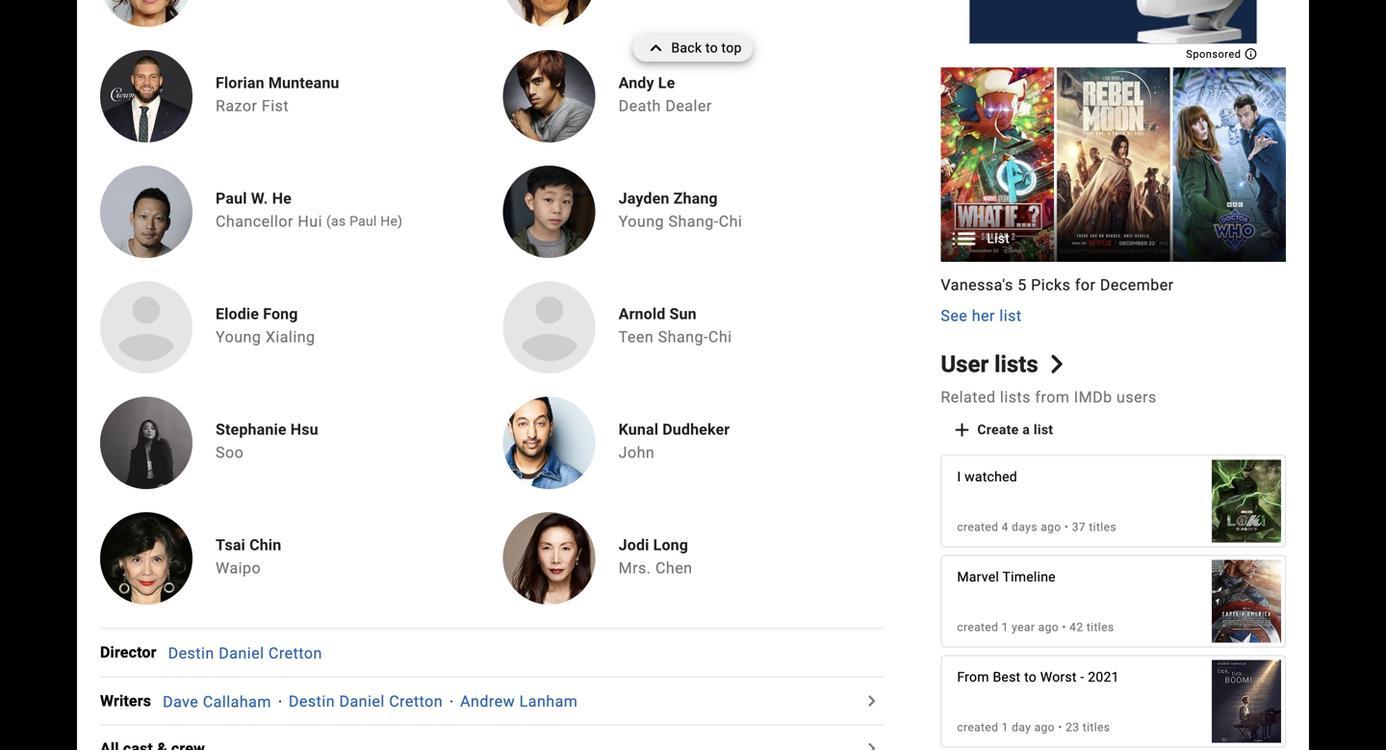 Task type: locate. For each thing, give the bounding box(es) containing it.
destin right callaham
[[289, 692, 335, 711]]

andrew
[[460, 692, 515, 711]]

related lists from imdb users
[[941, 388, 1157, 406]]

w.
[[251, 189, 268, 208]]

ago
[[1041, 520, 1062, 534], [1039, 621, 1059, 634], [1035, 721, 1055, 734]]

0 vertical spatial destin daniel cretton button
[[168, 644, 322, 662]]

imdb
[[1074, 388, 1113, 406]]

see
[[941, 306, 968, 325]]

kunal dudheker john
[[619, 420, 730, 462]]

1 vertical spatial 1
[[1002, 721, 1009, 734]]

5
[[1018, 276, 1027, 294]]

paul w. he link
[[216, 189, 410, 208]]

created 1 year ago • 42 titles
[[957, 621, 1114, 634]]

he
[[272, 189, 292, 208]]

chevron right inline image
[[1048, 355, 1066, 373]]

shang- inside jayden zhang young shang-chi
[[669, 212, 719, 231]]

1 left "day"
[[1002, 721, 1009, 734]]

1 for timeline
[[1002, 621, 1009, 634]]

group
[[941, 67, 1286, 327]]

1 1 from the top
[[1002, 621, 1009, 634]]

2 vertical spatial •
[[1058, 721, 1063, 734]]

1 vertical spatial destin
[[289, 692, 335, 711]]

back
[[672, 40, 702, 56]]

0 horizontal spatial paul
[[216, 189, 247, 208]]

0 vertical spatial to
[[706, 40, 718, 56]]

1 vertical spatial cretton
[[389, 692, 443, 711]]

destin daniel cretton for bottom destin daniel cretton button
[[289, 692, 443, 711]]

chi inside jayden zhang young shang-chi
[[719, 212, 743, 231]]

vanessa's 5 picks for december link
[[941, 273, 1286, 296]]

1 horizontal spatial cretton
[[389, 692, 443, 711]]

created left "day"
[[957, 721, 999, 734]]

jayden
[[619, 189, 670, 208]]

list right the her
[[1000, 306, 1022, 325]]

1 vertical spatial created
[[957, 621, 999, 634]]

0 horizontal spatial list
[[1000, 306, 1022, 325]]

list group
[[941, 67, 1286, 262]]

titles for i watched
[[1089, 520, 1117, 534]]

andy le link
[[619, 73, 720, 93]]

chris evans in captain america: the first avenger (2011) image
[[1212, 550, 1282, 653]]

• for best
[[1058, 721, 1063, 734]]

1 horizontal spatial daniel
[[339, 692, 385, 711]]

young for jayden zhang young shang-chi
[[619, 212, 664, 231]]

0 horizontal spatial cretton
[[269, 644, 322, 662]]

• left 23
[[1058, 721, 1063, 734]]

young down elodie
[[216, 328, 261, 346]]

users
[[1117, 388, 1157, 406]]

from best to worst - 2021
[[957, 669, 1120, 685]]

1 horizontal spatial destin
[[289, 692, 335, 711]]

1 for best
[[1002, 721, 1009, 734]]

created left year
[[957, 621, 999, 634]]

0 vertical spatial created
[[957, 520, 999, 534]]

soo link
[[216, 443, 244, 462]]

vanessa's
[[941, 276, 1014, 294]]

lists left chevron right inline icon
[[995, 350, 1039, 378]]

production art image
[[941, 67, 1286, 262]]

chi down the jayden zhang link
[[719, 212, 743, 231]]

marvel timeline
[[957, 569, 1056, 585]]

0 vertical spatial daniel
[[219, 644, 264, 662]]

1 vertical spatial daniel
[[339, 692, 385, 711]]

to left "top"
[[706, 40, 718, 56]]

1 horizontal spatial young
[[619, 212, 664, 231]]

waipo link
[[216, 559, 261, 577]]

titles right 23
[[1083, 721, 1111, 734]]

2 vertical spatial titles
[[1083, 721, 1111, 734]]

chi down "arnold sun" link
[[709, 328, 732, 346]]

fong
[[263, 305, 298, 323]]

0 vertical spatial 1
[[1002, 621, 1009, 634]]

ago right year
[[1039, 621, 1059, 634]]

sponsored
[[1187, 48, 1245, 60]]

titles right "42"
[[1087, 621, 1114, 634]]

ago right the days
[[1041, 520, 1062, 534]]

1 vertical spatial shang-
[[658, 328, 709, 346]]

0 vertical spatial list
[[1000, 306, 1022, 325]]

0 vertical spatial paul
[[216, 189, 247, 208]]

destin for top destin daniel cretton button
[[168, 644, 214, 662]]

ago for best
[[1035, 721, 1055, 734]]

cretton left andrew
[[389, 692, 443, 711]]

0 vertical spatial titles
[[1089, 520, 1117, 534]]

lists for related
[[1000, 388, 1031, 406]]

0 vertical spatial destin daniel cretton
[[168, 644, 322, 662]]

sun
[[670, 305, 697, 323]]

user
[[941, 350, 989, 378]]

shang- inside 'arnold sun teen shang-chi'
[[658, 328, 709, 346]]

1 vertical spatial ago
[[1039, 621, 1059, 634]]

lanham
[[520, 692, 578, 711]]

1 vertical spatial destin daniel cretton
[[289, 692, 443, 711]]

1 vertical spatial list
[[1034, 422, 1054, 438]]

list
[[1000, 306, 1022, 325], [1034, 422, 1054, 438]]

1 horizontal spatial list
[[1034, 422, 1054, 438]]

see her list
[[941, 306, 1022, 325]]

titles right 37
[[1089, 520, 1117, 534]]

callaham
[[203, 692, 271, 711]]

soo
[[216, 443, 244, 462]]

lists up create a list
[[1000, 388, 1031, 406]]

paul left w.
[[216, 189, 247, 208]]

see her list button
[[941, 304, 1022, 327]]

paul right (as
[[350, 213, 377, 229]]

•
[[1065, 520, 1069, 534], [1062, 621, 1067, 634], [1058, 721, 1063, 734]]

0 vertical spatial destin
[[168, 644, 214, 662]]

2 vertical spatial created
[[957, 721, 999, 734]]

0 horizontal spatial daniel
[[219, 644, 264, 662]]

0 vertical spatial young
[[619, 212, 664, 231]]

young inside elodie fong young xialing
[[216, 328, 261, 346]]

2 vertical spatial ago
[[1035, 721, 1055, 734]]

worst
[[1041, 669, 1077, 685]]

razor
[[216, 97, 257, 115]]

1 vertical spatial lists
[[1000, 388, 1031, 406]]

0 vertical spatial shang-
[[669, 212, 719, 231]]

0 horizontal spatial to
[[706, 40, 718, 56]]

andy le death dealer
[[619, 74, 712, 115]]

cretton up callaham
[[269, 644, 322, 662]]

daniel
[[219, 644, 264, 662], [339, 692, 385, 711]]

chin
[[249, 536, 281, 554]]

ago for watched
[[1041, 520, 1062, 534]]

group containing vanessa's 5 picks for december
[[941, 67, 1286, 327]]

jodi long mrs. chen
[[619, 536, 693, 577]]

0 horizontal spatial destin
[[168, 644, 214, 662]]

1 vertical spatial young
[[216, 328, 261, 346]]

death dealer link
[[619, 97, 712, 115]]

ago for timeline
[[1039, 621, 1059, 634]]

1 vertical spatial chi
[[709, 328, 732, 346]]

0 vertical spatial •
[[1065, 520, 1069, 534]]

0 vertical spatial chi
[[719, 212, 743, 231]]

2 created from the top
[[957, 621, 999, 634]]

create a list
[[978, 422, 1054, 438]]

0 vertical spatial lists
[[995, 350, 1039, 378]]

hsu
[[291, 420, 318, 439]]

andrew garfield in tick, tick... boom! (2021) image
[[1212, 650, 1282, 750]]

to
[[706, 40, 718, 56], [1025, 669, 1037, 685]]

cretton
[[269, 644, 322, 662], [389, 692, 443, 711]]

1 left year
[[1002, 621, 1009, 634]]

he)
[[381, 213, 403, 229]]

florian
[[216, 74, 265, 92]]

teen
[[619, 328, 654, 346]]

0 horizontal spatial young
[[216, 328, 261, 346]]

tom hiddleston in glorious purpose (2023) image
[[1212, 450, 1282, 553]]

young
[[619, 212, 664, 231], [216, 328, 261, 346]]

list for see her list
[[1000, 306, 1022, 325]]

tsai chin image
[[100, 512, 193, 605]]

young xialing link
[[216, 328, 315, 346]]

• left "42"
[[1062, 621, 1067, 634]]

death
[[619, 97, 661, 115]]

1 created from the top
[[957, 520, 999, 534]]

chi inside 'arnold sun teen shang-chi'
[[709, 328, 732, 346]]

1 vertical spatial titles
[[1087, 621, 1114, 634]]

0 vertical spatial ago
[[1041, 520, 1062, 534]]

mrs.
[[619, 559, 651, 577]]

• left 37
[[1065, 520, 1069, 534]]

tsai chin waipo
[[216, 536, 281, 577]]

arnold sun link
[[619, 304, 740, 324]]

young down jayden
[[619, 212, 664, 231]]

stephanie
[[216, 420, 287, 439]]

related
[[941, 388, 996, 406]]

destin up dave
[[168, 644, 214, 662]]

from
[[957, 669, 990, 685]]

1 vertical spatial paul
[[350, 213, 377, 229]]

add image
[[951, 418, 974, 442]]

chi
[[719, 212, 743, 231], [709, 328, 732, 346]]

created left "4"
[[957, 520, 999, 534]]

1 vertical spatial •
[[1062, 621, 1067, 634]]

kunal dudheker link
[[619, 420, 730, 439]]

1 vertical spatial to
[[1025, 669, 1037, 685]]

list right a
[[1034, 422, 1054, 438]]

shang- down sun
[[658, 328, 709, 346]]

2 1 from the top
[[1002, 721, 1009, 734]]

jodi long link
[[619, 536, 700, 555]]

3 created from the top
[[957, 721, 999, 734]]

created
[[957, 520, 999, 534], [957, 621, 999, 634], [957, 721, 999, 734]]

december
[[1100, 276, 1174, 294]]

writers
[[100, 692, 151, 710]]

titles for from best to worst - 2021
[[1083, 721, 1111, 734]]

1
[[1002, 621, 1009, 634], [1002, 721, 1009, 734]]

to right best
[[1025, 669, 1037, 685]]

shang- down zhang on the top
[[669, 212, 719, 231]]

andrew lanham
[[460, 692, 578, 711]]

young inside jayden zhang young shang-chi
[[619, 212, 664, 231]]

lists
[[995, 350, 1039, 378], [1000, 388, 1031, 406]]

ago right "day"
[[1035, 721, 1055, 734]]

tsai chin link
[[216, 536, 281, 555]]

arnold sun teen shang-chi
[[619, 305, 732, 346]]



Task type: describe. For each thing, give the bounding box(es) containing it.
andy le image
[[503, 50, 596, 143]]

created for marvel
[[957, 621, 999, 634]]

jayden zhang image
[[503, 166, 596, 258]]

paul w. he chancellor hui (as paul he)
[[216, 189, 403, 231]]

john link
[[619, 443, 655, 462]]

watched
[[965, 469, 1018, 485]]

andrew lanham button
[[460, 692, 578, 711]]

created for from
[[957, 721, 999, 734]]

to inside "button"
[[706, 40, 718, 56]]

stephanie hsu image
[[100, 397, 193, 489]]

writers button
[[100, 689, 163, 713]]

expand less image
[[645, 35, 672, 62]]

chancellor
[[216, 212, 294, 231]]

kunal
[[619, 420, 659, 439]]

wah yuen image
[[503, 0, 596, 27]]

sponsored content section
[[969, 0, 1258, 60]]

andy
[[619, 74, 654, 92]]

back to top
[[672, 40, 742, 56]]

1 horizontal spatial to
[[1025, 669, 1037, 685]]

jayden zhang link
[[619, 189, 750, 208]]

john
[[619, 443, 655, 462]]

kunal dudheker image
[[503, 397, 596, 489]]

tsai
[[216, 536, 245, 554]]

lists for user
[[995, 350, 1039, 378]]

1 vertical spatial destin daniel cretton button
[[289, 692, 443, 711]]

director
[[100, 643, 157, 662]]

best
[[993, 669, 1021, 685]]

back to top button
[[633, 35, 754, 62]]

created for i
[[957, 520, 999, 534]]

jayden zhang young shang-chi
[[619, 189, 743, 231]]

from
[[1035, 388, 1070, 406]]

dudheker
[[663, 420, 730, 439]]

mrs. chen link
[[619, 559, 693, 577]]

4
[[1002, 520, 1009, 534]]

chi for jayden zhang young shang-chi
[[719, 212, 743, 231]]

see full cast and crew image
[[860, 737, 883, 750]]

young for elodie fong young xialing
[[216, 328, 261, 346]]

user lists link
[[941, 350, 1066, 378]]

elodie fong young xialing
[[216, 305, 315, 346]]

dave callaham
[[163, 692, 271, 711]]

michelle yeoh image
[[100, 0, 193, 27]]

0 vertical spatial cretton
[[269, 644, 322, 662]]

(as
[[326, 213, 346, 229]]

fist
[[262, 97, 289, 115]]

created 1 day ago • 23 titles
[[957, 721, 1111, 734]]

le
[[658, 74, 675, 92]]

her
[[972, 306, 996, 325]]

picks
[[1031, 276, 1071, 294]]

user lists
[[941, 350, 1039, 378]]

see full cast and crew image
[[860, 689, 883, 713]]

i watched
[[957, 469, 1018, 485]]

marvel
[[957, 569, 999, 585]]

created 4 days ago • 37 titles
[[957, 520, 1117, 534]]

chen
[[656, 559, 693, 577]]

23
[[1066, 721, 1080, 734]]

list link
[[941, 67, 1286, 262]]

42
[[1070, 621, 1084, 634]]

stephanie hsu link
[[216, 420, 318, 439]]

long
[[653, 536, 688, 554]]

xialing
[[266, 328, 315, 346]]

munteanu
[[268, 74, 339, 92]]

see full cast and crew element
[[100, 641, 168, 664]]

i
[[957, 469, 961, 485]]

titles for marvel timeline
[[1087, 621, 1114, 634]]

razor fist link
[[216, 97, 289, 115]]

florian munteanu link
[[216, 73, 339, 93]]

37
[[1072, 520, 1086, 534]]

florian munteanu image
[[100, 50, 193, 143]]

dave
[[163, 692, 199, 711]]

dave callaham button
[[163, 692, 271, 711]]

florian munteanu razor fist
[[216, 74, 339, 115]]

2021
[[1088, 669, 1120, 685]]

elodie fong link
[[216, 304, 323, 324]]

• for timeline
[[1062, 621, 1067, 634]]

vanessa's 5 picks for december
[[941, 276, 1174, 294]]

create a list button
[[941, 413, 1069, 447]]

destin for bottom destin daniel cretton button
[[289, 692, 335, 711]]

create
[[978, 422, 1019, 438]]

chi for arnold sun teen shang-chi
[[709, 328, 732, 346]]

• for watched
[[1065, 520, 1069, 534]]

1 horizontal spatial paul
[[350, 213, 377, 229]]

jodi
[[619, 536, 649, 554]]

shang- for zhang
[[669, 212, 719, 231]]

dealer
[[666, 97, 712, 115]]

-
[[1081, 669, 1085, 685]]

shang- for sun
[[658, 328, 709, 346]]

list for create a list
[[1034, 422, 1054, 438]]

day
[[1012, 721, 1031, 734]]

destin daniel cretton for top destin daniel cretton button
[[168, 644, 322, 662]]

hui
[[298, 212, 323, 231]]

days
[[1012, 520, 1038, 534]]

timeline
[[1003, 569, 1056, 585]]

paul w. he image
[[100, 166, 193, 258]]

arnold
[[619, 305, 666, 323]]

elodie
[[216, 305, 259, 323]]

year
[[1012, 621, 1035, 634]]

waipo
[[216, 559, 261, 577]]

top
[[722, 40, 742, 56]]

chancellor hui link
[[216, 212, 323, 231]]

jodi long image
[[503, 512, 596, 605]]



Task type: vqa. For each thing, say whether or not it's contained in the screenshot.


